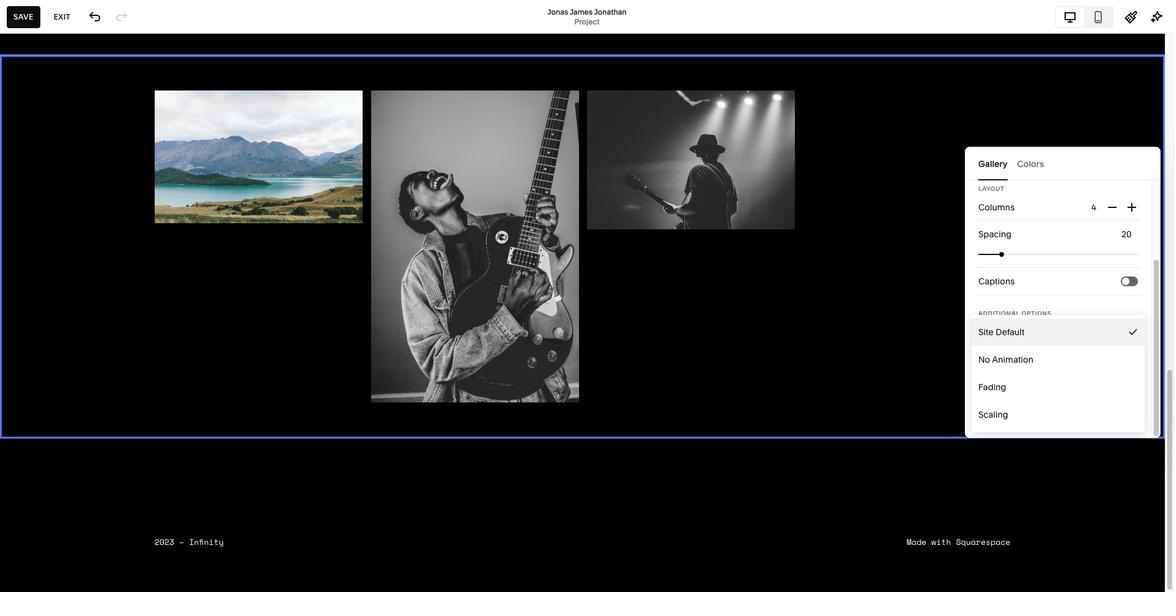 Task type: describe. For each thing, give the bounding box(es) containing it.
james for jonas james jonathan project
[[570, 7, 593, 16]]

columns
[[979, 202, 1015, 213]]

Captions checkbox
[[1123, 277, 1130, 285]]

save button
[[7, 6, 40, 28]]

animation button
[[972, 318, 1145, 346]]

default
[[996, 327, 1025, 338]]

site default option
[[972, 318, 1145, 346]]

0 vertical spatial tab list
[[1057, 7, 1113, 27]]

fading
[[979, 382, 1007, 393]]

no animation
[[979, 354, 1034, 365]]

captions
[[979, 276, 1015, 287]]

animation inside list box
[[993, 354, 1034, 365]]

jonas for jonas james jonathan project
[[548, 7, 569, 16]]

website button
[[0, 13, 71, 40]]

portfolio
[[20, 59, 76, 75]]

lightbox
[[979, 354, 1014, 365]]

options
[[1022, 310, 1052, 317]]

gallery button
[[979, 147, 1008, 181]]

additional options
[[979, 310, 1052, 317]]

exit button
[[47, 6, 77, 28]]

jonathan for jonas james jonathan
[[135, 97, 173, 108]]

site
[[979, 327, 994, 338]]

site default image
[[1129, 327, 1139, 337]]

tab list containing gallery
[[979, 147, 1148, 181]]

james for jonas james jonathan
[[107, 97, 133, 108]]

no
[[979, 354, 991, 365]]

save
[[13, 12, 33, 21]]

site default
[[979, 327, 1025, 338]]

website
[[23, 22, 57, 31]]

jonas james jonathan
[[81, 97, 173, 108]]

divider
[[979, 405, 1008, 416]]



Task type: locate. For each thing, give the bounding box(es) containing it.
colors
[[1018, 158, 1045, 169]]

jonas james jonathan project
[[548, 7, 627, 26]]

list box
[[972, 318, 1145, 429]]

tab list
[[1057, 7, 1113, 27], [979, 147, 1148, 181]]

1 vertical spatial jonathan
[[135, 97, 173, 108]]

spacing
[[979, 229, 1012, 240]]

1 horizontal spatial jonas
[[548, 7, 569, 16]]

scaling
[[979, 409, 1009, 420]]

0 vertical spatial jonas
[[548, 7, 569, 16]]

None text field
[[1092, 201, 1100, 214]]

colors button
[[1018, 147, 1045, 181]]

Spacing range field
[[979, 241, 1139, 268]]

Spacing text field
[[1122, 228, 1135, 241]]

jonas inside jonas james jonathan project
[[548, 7, 569, 16]]

0 vertical spatial animation
[[979, 327, 1021, 338]]

chevron small up dark icon image
[[1129, 327, 1139, 337]]

1 vertical spatial james
[[107, 97, 133, 108]]

jonathan inside jonas james jonathan project
[[594, 7, 627, 16]]

animation
[[979, 327, 1021, 338], [993, 354, 1034, 365]]

animation down the default
[[993, 354, 1034, 365]]

jonas
[[548, 7, 569, 16], [81, 97, 105, 108]]

additional
[[979, 310, 1020, 317]]

0 horizontal spatial jonathan
[[135, 97, 173, 108]]

1 vertical spatial tab list
[[979, 147, 1148, 181]]

0 vertical spatial james
[[570, 7, 593, 16]]

0 vertical spatial jonathan
[[594, 7, 627, 16]]

layout
[[979, 185, 1005, 192]]

james
[[570, 7, 593, 16], [107, 97, 133, 108]]

gallery
[[979, 158, 1008, 169]]

1 vertical spatial jonas
[[81, 97, 105, 108]]

animation inside dropdown button
[[979, 327, 1021, 338]]

0 horizontal spatial jonas
[[81, 97, 105, 108]]

styling
[[979, 389, 1007, 395]]

project
[[575, 17, 600, 26]]

1 vertical spatial animation
[[993, 354, 1034, 365]]

jonathan for jonas james jonathan project
[[594, 7, 627, 16]]

jonas for jonas james jonathan
[[81, 97, 105, 108]]

jonathan
[[594, 7, 627, 16], [135, 97, 173, 108]]

list box containing site default
[[972, 318, 1145, 429]]

1 horizontal spatial jonathan
[[594, 7, 627, 16]]

0 horizontal spatial james
[[107, 97, 133, 108]]

1 horizontal spatial james
[[570, 7, 593, 16]]

james inside jonas james jonathan project
[[570, 7, 593, 16]]

animation down additional
[[979, 327, 1021, 338]]

exit
[[54, 12, 70, 21]]



Task type: vqa. For each thing, say whether or not it's contained in the screenshot.
Layout
yes



